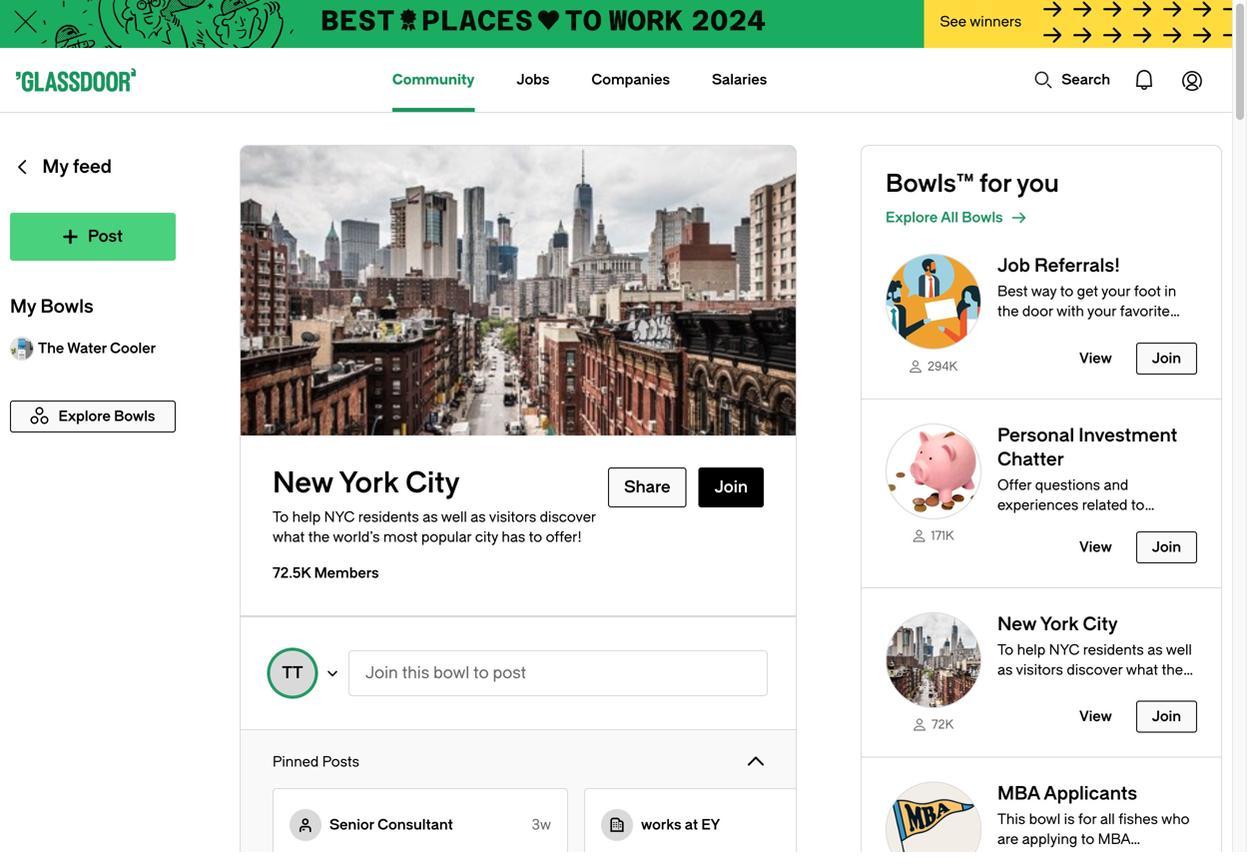 Task type: vqa. For each thing, say whether or not it's contained in the screenshot.
2nd RED from right
no



Task type: locate. For each thing, give the bounding box(es) containing it.
to
[[273, 509, 289, 526], [998, 642, 1014, 658]]

posts
[[322, 754, 360, 770]]

0 horizontal spatial discover
[[540, 509, 596, 526]]

1 horizontal spatial toogle identity image
[[601, 809, 633, 841]]

for left 'you'
[[980, 170, 1012, 198]]

0 vertical spatial well
[[441, 509, 467, 526]]

0 vertical spatial to
[[273, 509, 289, 526]]

applicants
[[1044, 783, 1138, 804]]

1 horizontal spatial to
[[998, 642, 1014, 658]]

visitors
[[489, 509, 537, 526], [1017, 662, 1064, 678]]

0 vertical spatial help
[[292, 509, 321, 526]]

0 horizontal spatial world's
[[333, 529, 380, 545]]

0 vertical spatial discover
[[540, 509, 596, 526]]

mba down all
[[1099, 831, 1131, 848]]

image for bowl image up 72k link
[[886, 612, 982, 708]]

bowl
[[434, 664, 470, 682], [1030, 811, 1061, 828]]

image for bowl image for new york city
[[886, 612, 982, 708]]

0 horizontal spatial residents
[[358, 509, 419, 526]]

mba
[[998, 783, 1041, 804], [1099, 831, 1131, 848]]

the
[[38, 340, 64, 357]]

0 vertical spatial world's
[[333, 529, 380, 545]]

my left feed
[[42, 156, 69, 177]]

image for bowl image left are
[[886, 782, 982, 852]]

image for bowl image up 294k link
[[886, 254, 982, 350]]

the
[[308, 529, 330, 545], [1162, 662, 1184, 678]]

1 vertical spatial city
[[1084, 614, 1119, 635]]

winners
[[970, 13, 1022, 30]]

consultant
[[378, 817, 453, 833]]

for right is
[[1079, 811, 1097, 828]]

city
[[475, 529, 498, 545], [1140, 682, 1163, 698]]

1 horizontal spatial well
[[1167, 642, 1193, 658]]

1 horizontal spatial has
[[1167, 682, 1191, 698]]

image for bowl image up 171k link
[[886, 423, 982, 519]]

york down investments at right
[[1041, 614, 1079, 635]]

lottie animation container image
[[1121, 56, 1169, 104], [1169, 56, 1217, 104], [1034, 70, 1054, 90], [1034, 70, 1054, 90]]

0 vertical spatial visitors
[[489, 509, 537, 526]]

0 horizontal spatial bowl
[[434, 664, 470, 682]]

has
[[502, 529, 526, 545], [1167, 682, 1191, 698]]

1 vertical spatial to
[[998, 642, 1014, 658]]

0 vertical spatial popular
[[421, 529, 472, 545]]

toogle identity image left senior
[[290, 809, 322, 841]]

0 horizontal spatial toogle identity image
[[290, 809, 322, 841]]

0 horizontal spatial most
[[384, 529, 418, 545]]

2 toogle identity image from the left
[[601, 809, 633, 841]]

72.5k
[[273, 565, 311, 581]]

programs
[[998, 851, 1062, 852]]

york up members
[[339, 467, 399, 500]]

well
[[441, 509, 467, 526], [1167, 642, 1193, 658]]

1 horizontal spatial york
[[1041, 614, 1079, 635]]

you
[[1017, 170, 1060, 198]]

investments
[[998, 537, 1079, 553]]

personal
[[998, 517, 1056, 533]]

bowl up the applying
[[1030, 811, 1061, 828]]

this
[[402, 664, 430, 682]]

pinned posts
[[273, 754, 360, 770]]

and
[[1104, 477, 1129, 493], [1112, 517, 1137, 533]]

0 horizontal spatial york
[[339, 467, 399, 500]]

discover
[[540, 509, 596, 526], [1067, 662, 1123, 678]]

city
[[406, 467, 460, 500], [1084, 614, 1119, 635]]

3w
[[532, 817, 551, 833]]

t
[[282, 664, 293, 682], [293, 664, 303, 682]]

lottie animation container image
[[313, 48, 395, 111], [313, 48, 395, 111], [1121, 56, 1169, 104], [1169, 56, 1217, 104]]

explore
[[886, 209, 938, 226]]

0 vertical spatial city
[[475, 529, 498, 545]]

all
[[1101, 811, 1116, 828]]

bowl right the "this"
[[434, 664, 470, 682]]

1 horizontal spatial visitors
[[1017, 662, 1064, 678]]

new up 72.5k
[[273, 467, 333, 500]]

at
[[685, 817, 698, 833]]

0 vertical spatial mba
[[998, 783, 1041, 804]]

experiences
[[998, 497, 1079, 513]]

salaries link
[[712, 48, 768, 112]]

ey
[[702, 817, 721, 833]]

0 vertical spatial new
[[273, 467, 333, 500]]

offer!
[[546, 529, 582, 545], [1015, 702, 1051, 718]]

1 vertical spatial most
[[1049, 682, 1083, 698]]

0 horizontal spatial city
[[475, 529, 498, 545]]

mba applicants this bowl is for all fishes who are applying to mba programs
[[998, 783, 1190, 852]]

1 vertical spatial what
[[1127, 662, 1159, 678]]

0 vertical spatial nyc
[[324, 509, 355, 526]]

1 horizontal spatial popular
[[1086, 682, 1137, 698]]

0 vertical spatial offer!
[[546, 529, 582, 545]]

popular
[[421, 529, 472, 545], [1086, 682, 1137, 698]]

my for my feed
[[42, 156, 69, 177]]

toogle identity image for senior consultant
[[290, 809, 322, 841]]

1 vertical spatial for
[[1079, 811, 1097, 828]]

0 horizontal spatial new york city to help nyc residents as well as visitors discover what the world's most popular city has to offer!
[[273, 467, 596, 545]]

t up pinned
[[282, 664, 293, 682]]

join this bowl to post
[[366, 664, 527, 682]]

0 horizontal spatial for
[[980, 170, 1012, 198]]

1 vertical spatial my
[[10, 296, 36, 317]]

help
[[292, 509, 321, 526], [1018, 642, 1046, 658]]

jobs link
[[517, 48, 550, 112]]

1 horizontal spatial help
[[1018, 642, 1046, 658]]

1 image for bowl image from the top
[[886, 254, 982, 350]]

0 vertical spatial the
[[308, 529, 330, 545]]

this
[[998, 811, 1026, 828]]

questions
[[1036, 477, 1101, 493]]

new york city to help nyc residents as well as visitors discover what the world's most popular city has to offer!
[[273, 467, 596, 545], [998, 614, 1193, 718]]

1 vertical spatial world's
[[998, 682, 1045, 698]]

new
[[273, 467, 333, 500], [998, 614, 1037, 635]]

1 vertical spatial mba
[[1099, 831, 1131, 848]]

the water cooler link
[[10, 329, 176, 369]]

1 horizontal spatial mba
[[1099, 831, 1131, 848]]

0 horizontal spatial visitors
[[489, 509, 537, 526]]

72k
[[932, 718, 954, 732]]

1 horizontal spatial offer!
[[1015, 702, 1051, 718]]

nyc
[[324, 509, 355, 526], [1050, 642, 1080, 658]]

bowls right all
[[962, 209, 1004, 226]]

1 horizontal spatial bowls
[[962, 209, 1004, 226]]

1 vertical spatial bowl
[[1030, 811, 1061, 828]]

0 vertical spatial my
[[42, 156, 69, 177]]

0 vertical spatial bowls
[[962, 209, 1004, 226]]

0 horizontal spatial bowls
[[40, 296, 94, 317]]

1 vertical spatial nyc
[[1050, 642, 1080, 658]]

mba up this
[[998, 783, 1041, 804]]

294k
[[928, 359, 958, 373]]

my up the water cooler link
[[10, 296, 36, 317]]

3 image for bowl image from the top
[[886, 612, 982, 708]]

1 vertical spatial and
[[1112, 517, 1137, 533]]

who
[[1162, 811, 1190, 828]]

1 horizontal spatial for
[[1079, 811, 1097, 828]]

t left join
[[293, 664, 303, 682]]

my
[[42, 156, 69, 177], [10, 296, 36, 317]]

1 horizontal spatial new
[[998, 614, 1037, 635]]

0 horizontal spatial nyc
[[324, 509, 355, 526]]

1 vertical spatial new
[[998, 614, 1037, 635]]

image for bowl image
[[886, 254, 982, 350], [886, 423, 982, 519], [886, 612, 982, 708], [886, 782, 982, 852]]

0 horizontal spatial help
[[292, 509, 321, 526]]

explore all bowls link
[[886, 206, 1222, 230]]

2 image for bowl image from the top
[[886, 423, 982, 519]]

1 horizontal spatial the
[[1162, 662, 1184, 678]]

jobs
[[517, 71, 550, 88]]

0 vertical spatial bowl
[[434, 664, 470, 682]]

york
[[339, 467, 399, 500], [1041, 614, 1079, 635]]

what
[[273, 529, 305, 545], [1127, 662, 1159, 678]]

1 horizontal spatial bowl
[[1030, 811, 1061, 828]]

personal investment chatter offer questions and experiences related to personal finance and investments
[[998, 425, 1178, 553]]

bowls up the
[[40, 296, 94, 317]]

1 horizontal spatial my
[[42, 156, 69, 177]]

for
[[980, 170, 1012, 198], [1079, 811, 1097, 828]]

0 vertical spatial york
[[339, 467, 399, 500]]

1 horizontal spatial new york city to help nyc residents as well as visitors discover what the world's most popular city has to offer!
[[998, 614, 1193, 718]]

1 horizontal spatial nyc
[[1050, 642, 1080, 658]]

residents
[[358, 509, 419, 526], [1084, 642, 1145, 658]]

1 vertical spatial residents
[[1084, 642, 1145, 658]]

bowl inside the "mba applicants this bowl is for all fishes who are applying to mba programs"
[[1030, 811, 1061, 828]]

is
[[1065, 811, 1075, 828]]

as
[[423, 509, 438, 526], [471, 509, 486, 526], [1148, 642, 1163, 658], [998, 662, 1013, 678]]

1 horizontal spatial discover
[[1067, 662, 1123, 678]]

0 horizontal spatial city
[[406, 467, 460, 500]]

senior consultant
[[330, 817, 453, 833]]

to
[[1132, 497, 1145, 513], [529, 529, 543, 545], [474, 664, 489, 682], [998, 702, 1012, 718], [1082, 831, 1095, 848]]

0 vertical spatial most
[[384, 529, 418, 545]]

1 toogle identity image from the left
[[290, 809, 322, 841]]

new down investments at right
[[998, 614, 1037, 635]]

t t
[[282, 664, 303, 682]]

water
[[67, 340, 107, 357]]

0 horizontal spatial my
[[10, 296, 36, 317]]

bowls™ for you
[[886, 170, 1060, 198]]

bowls
[[962, 209, 1004, 226], [40, 296, 94, 317]]

to inside personal investment chatter offer questions and experiences related to personal finance and investments
[[1132, 497, 1145, 513]]

1 horizontal spatial city
[[1084, 614, 1119, 635]]

0 horizontal spatial to
[[273, 509, 289, 526]]

my for my bowls
[[10, 296, 36, 317]]

1 vertical spatial bowls
[[40, 296, 94, 317]]

1 vertical spatial visitors
[[1017, 662, 1064, 678]]

search
[[1062, 71, 1111, 88]]

applying
[[1023, 831, 1078, 848]]

0 horizontal spatial what
[[273, 529, 305, 545]]

and down related
[[1112, 517, 1137, 533]]

toogle identity image
[[290, 809, 322, 841], [601, 809, 633, 841]]

1 vertical spatial help
[[1018, 642, 1046, 658]]

and up related
[[1104, 477, 1129, 493]]

294k link
[[886, 358, 982, 374]]

0 vertical spatial and
[[1104, 477, 1129, 493]]

72k link
[[886, 716, 982, 733]]

toogle identity image left works
[[601, 809, 633, 841]]

1 vertical spatial offer!
[[1015, 702, 1051, 718]]

see winners
[[941, 13, 1022, 30]]

0 horizontal spatial has
[[502, 529, 526, 545]]

0 vertical spatial new york city to help nyc residents as well as visitors discover what the world's most popular city has to offer!
[[273, 467, 596, 545]]

all
[[941, 209, 959, 226]]

1 vertical spatial city
[[1140, 682, 1163, 698]]

job
[[998, 255, 1031, 276]]

0 horizontal spatial offer!
[[546, 529, 582, 545]]



Task type: describe. For each thing, give the bounding box(es) containing it.
personal
[[998, 425, 1075, 446]]

0 vertical spatial what
[[273, 529, 305, 545]]

see winners link
[[925, 0, 1233, 48]]

1 horizontal spatial world's
[[998, 682, 1045, 698]]

0 horizontal spatial well
[[441, 509, 467, 526]]

companies link
[[592, 48, 670, 112]]

feed
[[73, 156, 112, 177]]

bowl inside join this bowl to post button
[[434, 664, 470, 682]]

1 t from the left
[[282, 664, 293, 682]]

1 vertical spatial has
[[1167, 682, 1191, 698]]

0 horizontal spatial the
[[308, 529, 330, 545]]

job referrals!
[[998, 255, 1121, 276]]

0 horizontal spatial mba
[[998, 783, 1041, 804]]

1 horizontal spatial residents
[[1084, 642, 1145, 658]]

cooler
[[110, 340, 156, 357]]

investment
[[1079, 425, 1178, 446]]

works at ey
[[641, 817, 721, 833]]

0 horizontal spatial popular
[[421, 529, 472, 545]]

community
[[393, 71, 475, 88]]

senior
[[330, 817, 374, 833]]

pinned
[[273, 754, 319, 770]]

my feed link
[[10, 145, 176, 213]]

for inside the "mba applicants this bowl is for all fishes who are applying to mba programs"
[[1079, 811, 1097, 828]]

1 vertical spatial well
[[1167, 642, 1193, 658]]

2 t from the left
[[293, 664, 303, 682]]

referrals!
[[1035, 255, 1121, 276]]

0 vertical spatial for
[[980, 170, 1012, 198]]

0 vertical spatial city
[[406, 467, 460, 500]]

to inside the "mba applicants this bowl is for all fishes who are applying to mba programs"
[[1082, 831, 1095, 848]]

finance
[[1059, 517, 1109, 533]]

salaries
[[712, 71, 768, 88]]

1 horizontal spatial city
[[1140, 682, 1163, 698]]

see
[[941, 13, 967, 30]]

bowls™
[[886, 170, 974, 198]]

fishes
[[1119, 811, 1159, 828]]

171k
[[932, 529, 955, 543]]

join this bowl to post button
[[349, 650, 768, 696]]

search button
[[1024, 60, 1121, 100]]

72.5k members
[[273, 565, 379, 581]]

171k link
[[886, 527, 982, 544]]

the water cooler
[[38, 340, 156, 357]]

companies
[[592, 71, 670, 88]]

my bowls
[[10, 296, 94, 317]]

works
[[641, 817, 682, 833]]

offer
[[998, 477, 1032, 493]]

are
[[998, 831, 1019, 848]]

1 vertical spatial popular
[[1086, 682, 1137, 698]]

0 vertical spatial has
[[502, 529, 526, 545]]

0 horizontal spatial new
[[273, 467, 333, 500]]

1 vertical spatial discover
[[1067, 662, 1123, 678]]

chatter
[[998, 449, 1065, 470]]

image for bowl image for job referrals!
[[886, 254, 982, 350]]

explore all bowls
[[886, 209, 1004, 226]]

members
[[314, 565, 379, 581]]

0 vertical spatial residents
[[358, 509, 419, 526]]

to inside button
[[474, 664, 489, 682]]

join
[[366, 664, 398, 682]]

community link
[[393, 48, 475, 112]]

1 horizontal spatial what
[[1127, 662, 1159, 678]]

toogle identity image for works at
[[601, 809, 633, 841]]

my feed
[[42, 156, 112, 177]]

1 vertical spatial york
[[1041, 614, 1079, 635]]

post
[[493, 664, 527, 682]]

1 horizontal spatial most
[[1049, 682, 1083, 698]]

1 vertical spatial the
[[1162, 662, 1184, 678]]

1 vertical spatial new york city to help nyc residents as well as visitors discover what the world's most popular city has to offer!
[[998, 614, 1193, 718]]

4 image for bowl image from the top
[[886, 782, 982, 852]]

related
[[1083, 497, 1128, 513]]

image for bowl image for personal investment chatter
[[886, 423, 982, 519]]



